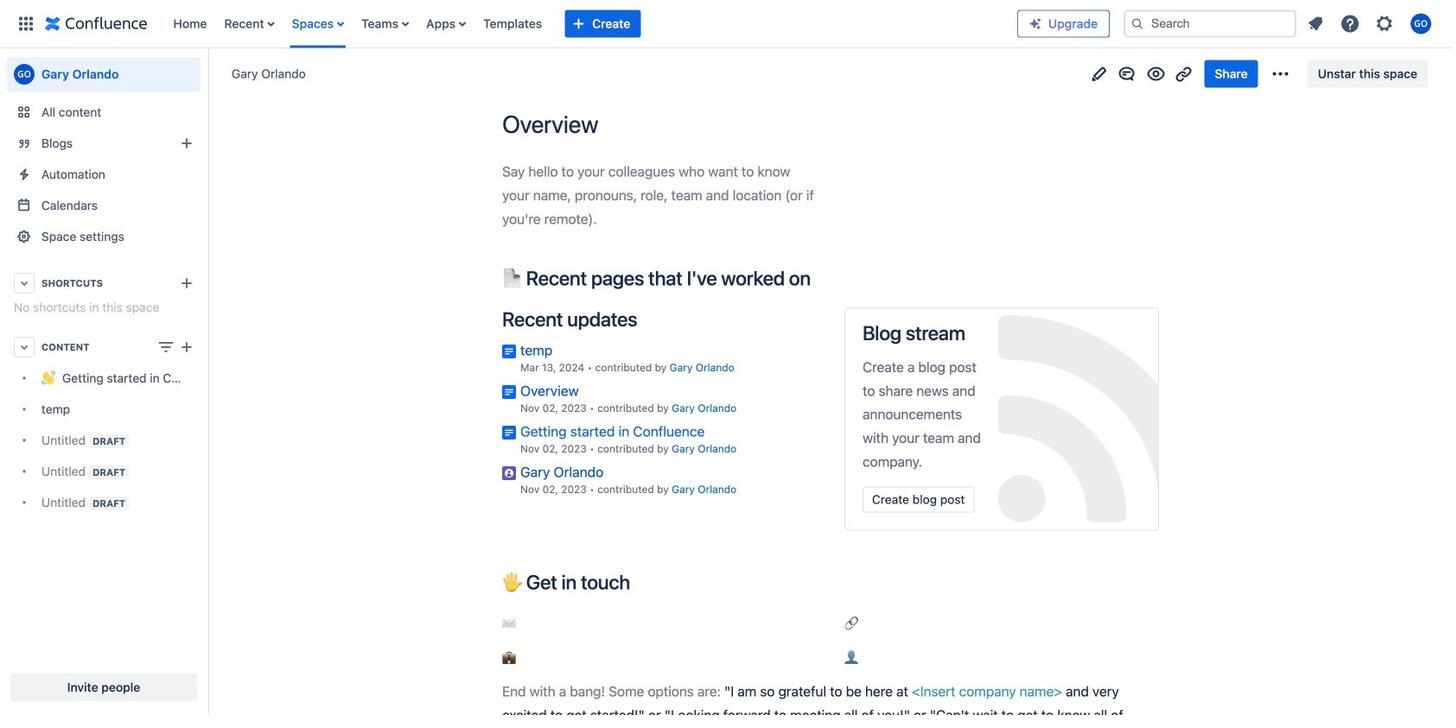 Task type: describe. For each thing, give the bounding box(es) containing it.
list for premium image
[[1300, 8, 1442, 39]]

create a blog image
[[176, 133, 197, 154]]

add shortcut image
[[176, 273, 197, 294]]

Search field
[[1124, 10, 1296, 38]]

create image
[[176, 337, 197, 358]]

appswitcher icon image
[[16, 13, 36, 34]]

copy image
[[628, 572, 649, 593]]

help icon image
[[1340, 13, 1360, 34]]

collapse sidebar image
[[188, 57, 226, 92]]

copy image
[[809, 267, 830, 288]]

premium image
[[1029, 17, 1042, 31]]



Task type: vqa. For each thing, say whether or not it's contained in the screenshot.
Create a blog icon
yes



Task type: locate. For each thing, give the bounding box(es) containing it.
notification icon image
[[1305, 13, 1326, 34]]

space element
[[0, 48, 207, 716]]

global element
[[10, 0, 1017, 48]]

confluence image
[[45, 13, 147, 34], [45, 13, 147, 34]]

banner
[[0, 0, 1452, 48]]

list for appswitcher icon
[[165, 0, 1017, 48]]

tree
[[7, 363, 201, 519]]

change view image
[[156, 337, 176, 358]]

1 horizontal spatial list
[[1300, 8, 1442, 39]]

None search field
[[1124, 10, 1296, 38]]

list
[[165, 0, 1017, 48], [1300, 8, 1442, 39]]

tree inside space element
[[7, 363, 201, 519]]

0 horizontal spatial list
[[165, 0, 1017, 48]]

your profile and preferences image
[[1411, 13, 1431, 34]]

start watching image
[[1146, 64, 1166, 84]]

more actions image
[[1270, 64, 1291, 84]]

settings icon image
[[1374, 13, 1395, 34]]

edit this page image
[[1089, 64, 1109, 84]]

search image
[[1131, 17, 1144, 31]]

copy link image
[[1173, 64, 1194, 84]]



